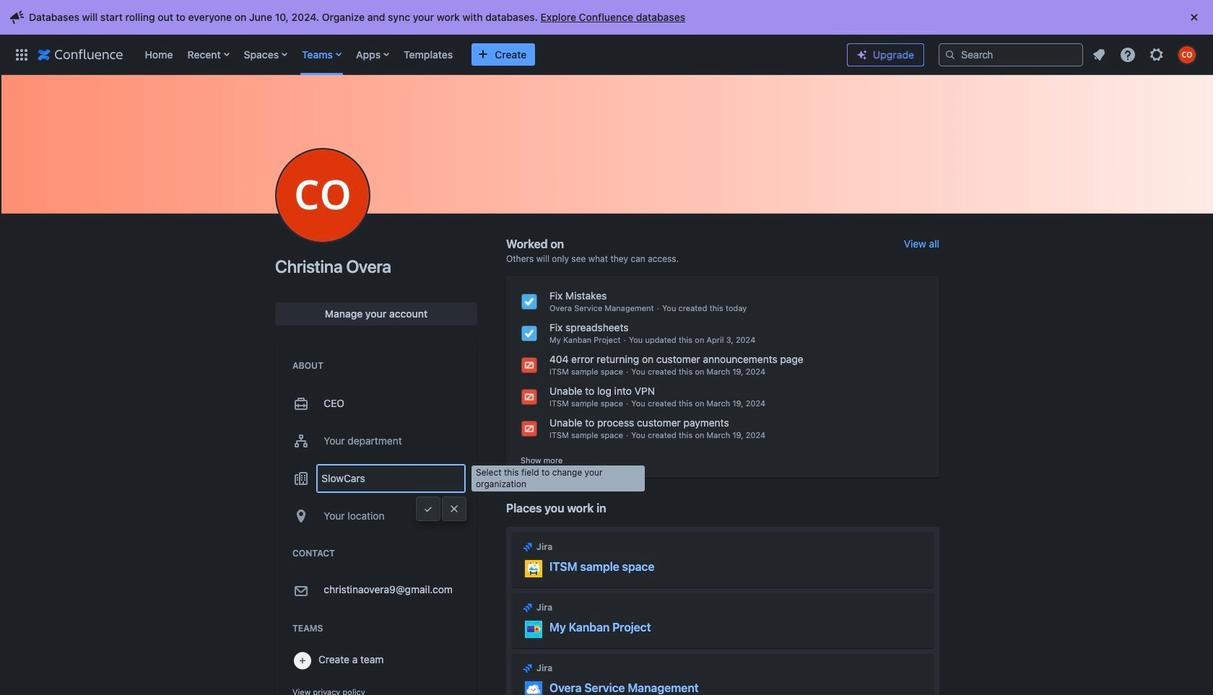 Task type: locate. For each thing, give the bounding box(es) containing it.
jira image
[[522, 602, 534, 614], [522, 602, 534, 614]]

premium image
[[857, 49, 868, 61]]

global element
[[9, 34, 836, 75]]

banner
[[0, 31, 1214, 78]]

confluence image
[[38, 46, 123, 63], [38, 46, 123, 63]]

tooltip
[[472, 466, 645, 492]]

close image
[[1186, 9, 1204, 26]]

help icon image
[[1120, 46, 1137, 63]]

0 horizontal spatial list
[[138, 34, 836, 75]]

jira image
[[522, 542, 534, 553], [522, 542, 534, 553], [522, 663, 534, 675], [522, 663, 534, 675]]

list
[[138, 34, 836, 75], [1087, 42, 1205, 68]]

list for 'appswitcher icon'
[[138, 34, 836, 75]]

alert
[[9, 6, 1207, 29]]

1 horizontal spatial list
[[1087, 42, 1205, 68]]

profile image actions image
[[314, 187, 332, 204]]

settings icon image
[[1149, 46, 1166, 63]]

Search field
[[939, 43, 1084, 66]]

None search field
[[939, 43, 1084, 66]]



Task type: vqa. For each thing, say whether or not it's contained in the screenshot.
Profile image actions
yes



Task type: describe. For each thing, give the bounding box(es) containing it.
search image
[[945, 49, 957, 60]]

Your organization field
[[317, 466, 465, 492]]

notification icon image
[[1091, 46, 1108, 63]]

appswitcher icon image
[[13, 46, 30, 63]]

list for premium image
[[1087, 42, 1205, 68]]



